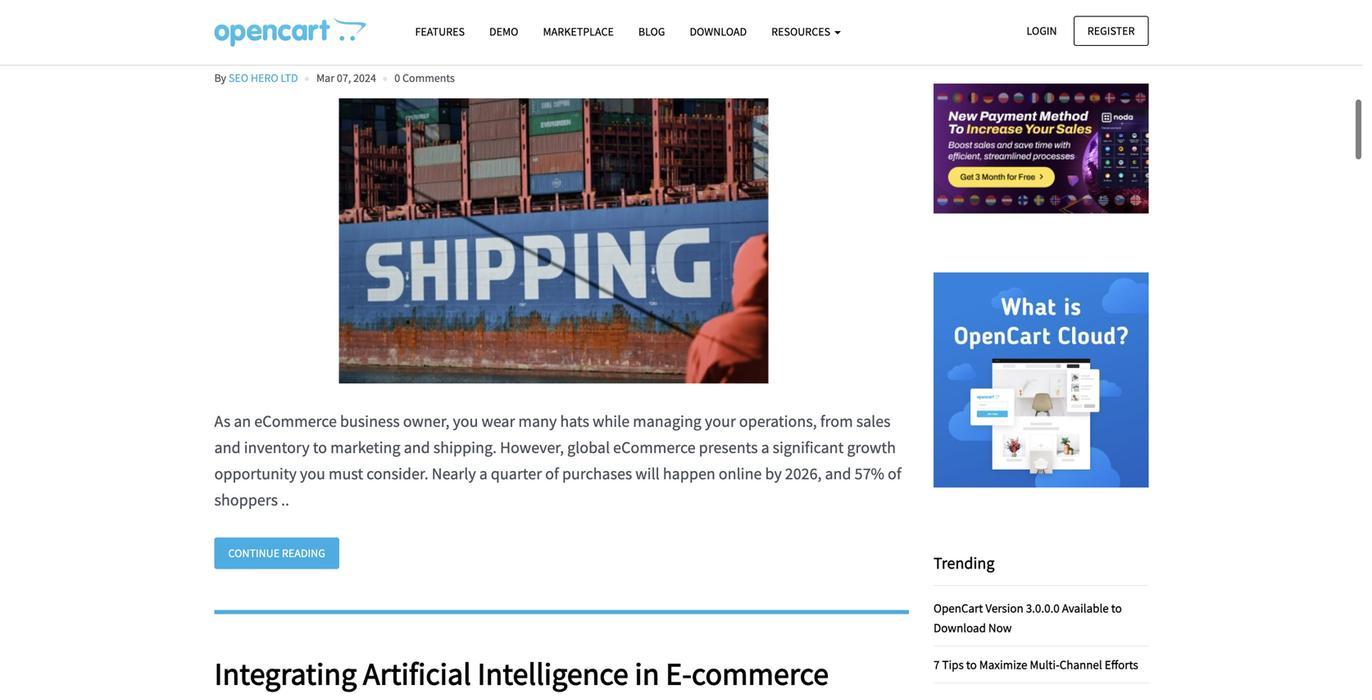 Task type: describe. For each thing, give the bounding box(es) containing it.
now
[[988, 620, 1012, 635]]

7 tips to maximize multi-channel efforts
[[934, 657, 1138, 672]]

tips
[[942, 657, 964, 672]]

operations,
[[739, 411, 817, 431]]

blog link
[[626, 17, 677, 46]]

channel
[[1060, 657, 1102, 672]]

resources
[[771, 24, 833, 39]]

1 horizontal spatial you
[[453, 411, 478, 431]]

regulations:
[[513, 0, 674, 20]]

paypal blog image
[[934, 0, 1149, 24]]

continue
[[228, 546, 280, 561]]

however,
[[500, 437, 564, 458]]

1 of from the left
[[545, 463, 559, 484]]

significant
[[773, 437, 844, 458]]

2026,
[[785, 463, 822, 484]]

shipping.
[[433, 437, 497, 458]]

comments
[[402, 70, 455, 85]]

features
[[415, 24, 465, 39]]

nearly
[[432, 463, 476, 484]]

efforts
[[1105, 657, 1138, 672]]

version
[[985, 600, 1023, 616]]

login
[[1027, 23, 1057, 38]]

managing
[[633, 411, 701, 431]]

hats
[[560, 411, 589, 431]]

integrating artificial intelligence in e-commerce operations
[[214, 654, 829, 694]]

..
[[281, 490, 289, 510]]

in
[[635, 654, 659, 693]]

intelligence
[[477, 654, 628, 693]]

e-
[[666, 654, 692, 693]]

to inside international shipping regulations: what ecommerce business needs to know
[[423, 18, 450, 58]]

opencart - blog image
[[214, 17, 366, 47]]

integrating artificial intelligence in e-commerce operations link
[[214, 654, 909, 694]]

inventory
[[244, 437, 310, 458]]

multi-
[[1030, 657, 1060, 672]]

opportunity
[[214, 463, 297, 484]]

online
[[719, 463, 762, 484]]

0
[[394, 70, 400, 85]]

0 vertical spatial a
[[761, 437, 769, 458]]

sales
[[856, 411, 891, 431]]

shoppers
[[214, 490, 278, 510]]

international
[[214, 0, 384, 20]]

07,
[[337, 70, 351, 85]]

noda image
[[934, 41, 1149, 256]]

to inside as an ecommerce business owner, you wear many hats while managing your operations, from sales and inventory to marketing and shipping. however, global ecommerce presents a significant growth opportunity you must consider. nearly a quarter of purchases will happen online by 2026, and 57% of shoppers ..
[[313, 437, 327, 458]]

0 comments
[[394, 70, 455, 85]]

presents
[[699, 437, 758, 458]]

features link
[[403, 17, 477, 46]]

artificial
[[363, 654, 471, 693]]

resources link
[[759, 17, 853, 46]]

business
[[214, 18, 329, 58]]

consider.
[[366, 463, 428, 484]]

0 horizontal spatial a
[[479, 463, 488, 484]]

continue reading link
[[214, 538, 339, 569]]

register
[[1087, 23, 1135, 38]]

operations
[[214, 691, 358, 694]]

demo link
[[477, 17, 531, 46]]

purchases
[[562, 463, 632, 484]]

what
[[680, 0, 747, 20]]

demo
[[489, 24, 518, 39]]

maximize
[[979, 657, 1027, 672]]

marketplace
[[543, 24, 614, 39]]

3.0.0.0
[[1026, 600, 1060, 616]]

international shipping regulations: what ecommerce business needs to know
[[214, 0, 907, 58]]



Task type: locate. For each thing, give the bounding box(es) containing it.
needs
[[335, 18, 416, 58]]

1 horizontal spatial download
[[934, 620, 986, 635]]

download down the opencart
[[934, 620, 986, 635]]

57%
[[855, 463, 884, 484]]

by
[[214, 70, 226, 85]]

1 vertical spatial ecommerce
[[613, 437, 696, 458]]

0 vertical spatial ecommerce
[[254, 411, 337, 431]]

must
[[329, 463, 363, 484]]

0 horizontal spatial of
[[545, 463, 559, 484]]

ecommerce up the inventory
[[254, 411, 337, 431]]

of right '57%'
[[888, 463, 901, 484]]

seo
[[229, 70, 248, 85]]

login link
[[1013, 16, 1071, 46]]

integrating
[[214, 654, 357, 693]]

blog
[[638, 24, 665, 39]]

opencart cloud image
[[934, 272, 1149, 488]]

ecommerce
[[754, 0, 907, 20]]

marketplace link
[[531, 17, 626, 46]]

hero
[[251, 70, 278, 85]]

mar
[[316, 70, 334, 85]]

you up shipping.
[[453, 411, 478, 431]]

while
[[593, 411, 630, 431]]

0 vertical spatial download
[[690, 24, 747, 39]]

international shipping regulations: what ecommerce business needs to know link
[[214, 0, 909, 58]]

a up the by
[[761, 437, 769, 458]]

7 tips to maximize multi-channel efforts link
[[934, 657, 1138, 672]]

owner,
[[403, 411, 450, 431]]

download inside download link
[[690, 24, 747, 39]]

quarter
[[491, 463, 542, 484]]

a
[[761, 437, 769, 458], [479, 463, 488, 484]]

ltd
[[281, 70, 298, 85]]

download down what
[[690, 24, 747, 39]]

opencart version 3.0.0.0 available to download now link
[[934, 600, 1122, 635]]

1 vertical spatial download
[[934, 620, 986, 635]]

global
[[567, 437, 610, 458]]

ecommerce
[[254, 411, 337, 431], [613, 437, 696, 458]]

many
[[518, 411, 557, 431]]

by
[[765, 463, 782, 484]]

continue reading
[[228, 546, 325, 561]]

0 horizontal spatial you
[[300, 463, 325, 484]]

1 horizontal spatial and
[[404, 437, 430, 458]]

7
[[934, 657, 940, 672]]

international shipping regulations: what ecommerce business needs to know image
[[214, 98, 893, 384]]

business
[[340, 411, 400, 431]]

and down owner,
[[404, 437, 430, 458]]

know
[[456, 18, 530, 58]]

of down however,
[[545, 463, 559, 484]]

opencart version 3.0.0.0 available to download now
[[934, 600, 1122, 635]]

from
[[820, 411, 853, 431]]

seo hero ltd link
[[229, 70, 298, 85]]

download inside opencart version 3.0.0.0 available to download now
[[934, 620, 986, 635]]

available
[[1062, 600, 1109, 616]]

you left must
[[300, 463, 325, 484]]

ecommerce up the will
[[613, 437, 696, 458]]

to right 'tips'
[[966, 657, 977, 672]]

and
[[214, 437, 241, 458], [404, 437, 430, 458], [825, 463, 851, 484]]

to right the inventory
[[313, 437, 327, 458]]

to up comments
[[423, 18, 450, 58]]

mar 07, 2024
[[316, 70, 376, 85]]

2 horizontal spatial and
[[825, 463, 851, 484]]

2024
[[353, 70, 376, 85]]

register link
[[1074, 16, 1149, 46]]

0 horizontal spatial ecommerce
[[254, 411, 337, 431]]

to inside opencart version 3.0.0.0 available to download now
[[1111, 600, 1122, 616]]

to right available
[[1111, 600, 1122, 616]]

0 horizontal spatial and
[[214, 437, 241, 458]]

as
[[214, 411, 230, 431]]

marketing
[[330, 437, 400, 458]]

download
[[690, 24, 747, 39], [934, 620, 986, 635]]

download link
[[677, 17, 759, 46]]

2 of from the left
[[888, 463, 901, 484]]

1 vertical spatial you
[[300, 463, 325, 484]]

happen
[[663, 463, 715, 484]]

and left '57%'
[[825, 463, 851, 484]]

1 vertical spatial a
[[479, 463, 488, 484]]

growth
[[847, 437, 896, 458]]

opencart
[[934, 600, 983, 616]]

0 horizontal spatial download
[[690, 24, 747, 39]]

1 horizontal spatial ecommerce
[[613, 437, 696, 458]]

your
[[705, 411, 736, 431]]

and down 'as'
[[214, 437, 241, 458]]

an
[[234, 411, 251, 431]]

1 horizontal spatial a
[[761, 437, 769, 458]]

by seo hero ltd
[[214, 70, 298, 85]]

shipping
[[390, 0, 506, 20]]

as an ecommerce business owner, you wear many hats while managing your operations, from sales and inventory to marketing and shipping. however, global ecommerce presents a significant growth opportunity you must consider. nearly a quarter of purchases will happen online by 2026, and 57% of shoppers ..
[[214, 411, 901, 510]]

0 vertical spatial you
[[453, 411, 478, 431]]

commerce
[[692, 654, 829, 693]]

reading
[[282, 546, 325, 561]]

of
[[545, 463, 559, 484], [888, 463, 901, 484]]

trending
[[934, 553, 995, 573]]

to
[[423, 18, 450, 58], [313, 437, 327, 458], [1111, 600, 1122, 616], [966, 657, 977, 672]]

a right nearly
[[479, 463, 488, 484]]

wear
[[481, 411, 515, 431]]

will
[[635, 463, 660, 484]]

1 horizontal spatial of
[[888, 463, 901, 484]]



Task type: vqa. For each thing, say whether or not it's contained in the screenshot.
2024
yes



